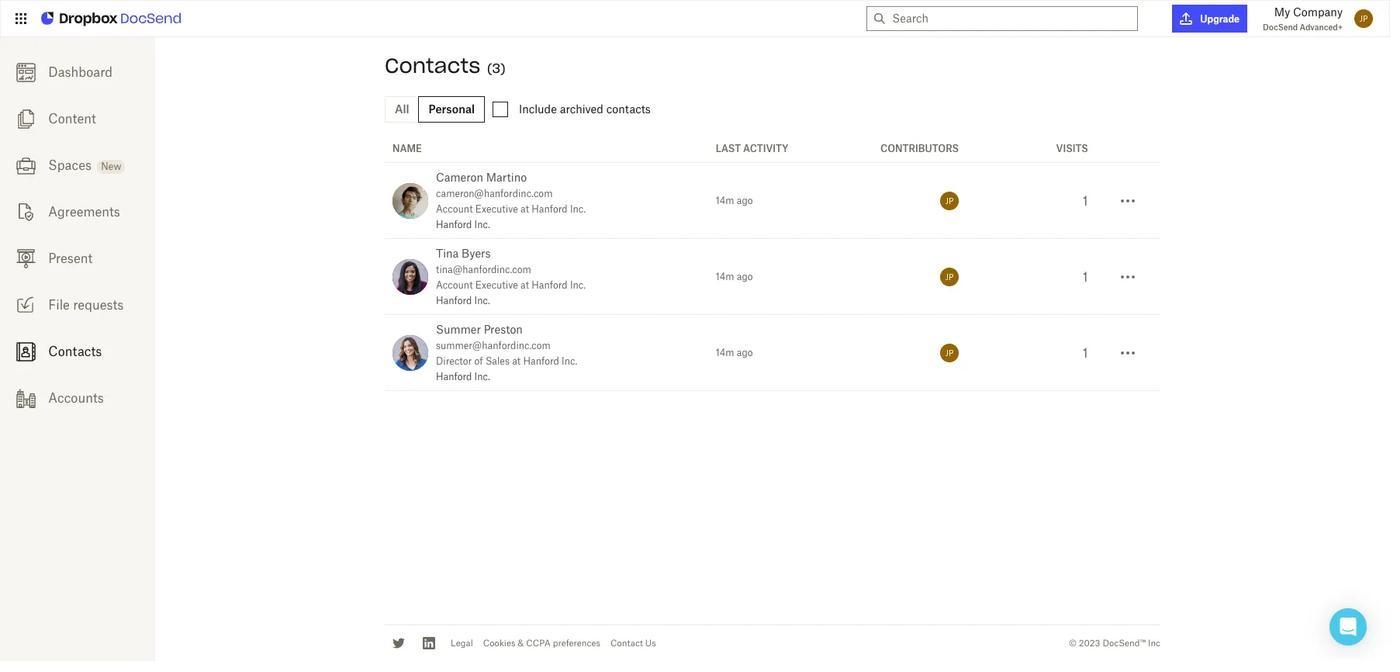 Task type: describe. For each thing, give the bounding box(es) containing it.
file
[[48, 297, 70, 313]]

at for byers
[[521, 279, 529, 291]]

archived
[[560, 102, 604, 115]]

upgrade image
[[1180, 12, 1193, 25]]

contacts for contacts
[[48, 344, 102, 359]]

contact us link
[[611, 638, 656, 648]]

1 for summer preston
[[1083, 345, 1088, 360]]

tina byers image
[[393, 259, 428, 294]]

Search text field
[[893, 7, 1132, 30]]

cookies
[[483, 638, 516, 648]]

preferences
[[553, 638, 601, 648]]

tina byers image
[[393, 259, 428, 294]]

cameron martino link
[[436, 171, 527, 184]]

14m ago for preston
[[716, 347, 753, 358]]

jp button
[[1351, 5, 1377, 32]]

jp for cameron martino
[[946, 196, 954, 205]]

ago for cameron martino
[[737, 195, 753, 206]]

include archived contacts
[[519, 102, 651, 115]]

14m ago for byers
[[716, 271, 753, 282]]

sidebar contacts image
[[16, 342, 35, 361]]

tina
[[436, 247, 459, 260]]

all
[[395, 102, 409, 116]]

of
[[475, 355, 483, 367]]

dashboard
[[48, 64, 113, 80]]

summer preston summer@hanfordinc.com director of sales at hanford inc. hanford inc.
[[436, 323, 578, 383]]

© 2023 docsend™ inc
[[1069, 638, 1161, 648]]

contact
[[611, 638, 643, 648]]

spaces
[[48, 158, 92, 173]]

options menu image
[[1119, 267, 1138, 286]]

new
[[101, 161, 121, 172]]

last activity
[[716, 143, 789, 154]]

cookies & ccpa preferences link
[[483, 638, 601, 648]]

sidebar documents image
[[16, 109, 35, 129]]

(3)
[[487, 61, 506, 76]]

cookies & ccpa preferences
[[483, 638, 601, 648]]

upgrade
[[1201, 13, 1240, 24]]

us
[[645, 638, 656, 648]]

last
[[716, 143, 741, 154]]

spaces new
[[48, 158, 121, 173]]

name
[[393, 143, 422, 154]]

options menu image for cameron martino
[[1119, 191, 1138, 210]]

advanced+
[[1300, 23, 1343, 32]]

personal
[[429, 102, 475, 116]]

ago for summer preston
[[737, 347, 753, 358]]

activity
[[743, 143, 789, 154]]

sidebar dashboard image
[[16, 63, 35, 82]]

sidebar spaces image
[[16, 156, 35, 175]]

legal link
[[451, 638, 473, 648]]

all button
[[385, 96, 419, 123]]

14m for summer preston
[[716, 347, 734, 358]]

summer
[[436, 323, 481, 336]]

at inside summer preston summer@hanfordinc.com director of sales at hanford inc. hanford inc.
[[512, 355, 521, 367]]

contacts for contacts (3)
[[385, 53, 481, 78]]

summer preston link
[[436, 323, 523, 336]]

sidebar accounts image
[[16, 389, 35, 408]]

preston
[[484, 323, 523, 336]]

dashboard link
[[0, 49, 155, 95]]

director
[[436, 355, 472, 367]]

ago for tina byers
[[737, 271, 753, 282]]

ccpa
[[526, 638, 551, 648]]

checkbox unchecked image
[[493, 102, 508, 117]]

cameron
[[436, 171, 483, 184]]

tina@hanfordinc.com
[[436, 264, 531, 275]]

sales
[[486, 355, 510, 367]]



Task type: vqa. For each thing, say whether or not it's contained in the screenshot.
2nd 14m ago
yes



Task type: locate. For each thing, give the bounding box(es) containing it.
0 vertical spatial hanford inc. link
[[436, 219, 490, 230]]

1 vertical spatial 1
[[1083, 269, 1088, 284]]

summer@hanfordinc.com
[[436, 340, 551, 351]]

3 14m from the top
[[716, 347, 734, 358]]

2 14m ago from the top
[[716, 271, 753, 282]]

0 vertical spatial ago
[[737, 195, 753, 206]]

3 1 from the top
[[1083, 345, 1088, 360]]

hanford inc. link for tina
[[436, 295, 490, 306]]

2 vertical spatial 1
[[1083, 345, 1088, 360]]

executive inside tina byers tina@hanfordinc.com account executive at hanford inc. hanford inc.
[[475, 279, 518, 291]]

0 horizontal spatial contacts
[[48, 344, 102, 359]]

1 for tina byers
[[1083, 269, 1088, 284]]

0 vertical spatial executive
[[475, 203, 518, 215]]

1 for cameron martino
[[1083, 193, 1088, 208]]

present link
[[0, 235, 155, 282]]

0 vertical spatial 14m ago
[[716, 195, 753, 206]]

cameron martino image
[[393, 183, 428, 218], [393, 183, 428, 218]]

1 vertical spatial options menu image
[[1119, 343, 1138, 362]]

account for tina
[[436, 279, 473, 291]]

tina byers link
[[436, 247, 491, 260]]

at down the cameron@hanfordinc.com
[[521, 203, 529, 215]]

file requests link
[[0, 282, 155, 328]]

at inside tina byers tina@hanfordinc.com account executive at hanford inc. hanford inc.
[[521, 279, 529, 291]]

0 vertical spatial account
[[436, 203, 473, 215]]

tina byers tina@hanfordinc.com account executive at hanford inc. hanford inc.
[[436, 247, 586, 306]]

jp
[[1360, 14, 1368, 23], [946, 196, 954, 205], [946, 272, 954, 281], [946, 348, 954, 357]]

2 vertical spatial 14m
[[716, 347, 734, 358]]

1 vertical spatial executive
[[475, 279, 518, 291]]

inc
[[1148, 638, 1161, 648]]

1 executive from the top
[[475, 203, 518, 215]]

hanford inc. link for cameron
[[436, 219, 490, 230]]

1 14m ago from the top
[[716, 195, 753, 206]]

cameron@hanfordinc.com
[[436, 188, 553, 199]]

inc.
[[570, 203, 586, 215], [475, 219, 490, 230], [570, 279, 586, 291], [475, 295, 490, 306], [562, 355, 578, 367], [475, 371, 490, 383]]

executive
[[475, 203, 518, 215], [475, 279, 518, 291]]

2 1 from the top
[[1083, 269, 1088, 284]]

ago
[[737, 195, 753, 206], [737, 271, 753, 282], [737, 347, 753, 358]]

2 vertical spatial at
[[512, 355, 521, 367]]

requests
[[73, 297, 124, 313]]

2 account from the top
[[436, 279, 473, 291]]

hanford inc. link down director
[[436, 371, 490, 383]]

my
[[1275, 5, 1291, 19]]

at inside the cameron martino cameron@hanfordinc.com account executive at hanford inc. hanford inc.
[[521, 203, 529, 215]]

3 hanford inc. link from the top
[[436, 371, 490, 383]]

options menu image for summer preston
[[1119, 343, 1138, 362]]

account down cameron
[[436, 203, 473, 215]]

1 vertical spatial 14m
[[716, 271, 734, 282]]

file requests
[[48, 297, 124, 313]]

byers
[[462, 247, 491, 260]]

2 14m from the top
[[716, 271, 734, 282]]

1 vertical spatial 14m ago
[[716, 271, 753, 282]]

executive inside the cameron martino cameron@hanfordinc.com account executive at hanford inc. hanford inc.
[[475, 203, 518, 215]]

14m
[[716, 195, 734, 206], [716, 271, 734, 282], [716, 347, 734, 358]]

cameron martino cameron@hanfordinc.com account executive at hanford inc. hanford inc.
[[436, 171, 586, 230]]

1 hanford inc. link from the top
[[436, 219, 490, 230]]

sidebar present image
[[16, 249, 35, 268]]

contacts up accounts at the left bottom
[[48, 344, 102, 359]]

content link
[[0, 95, 155, 142]]

account inside tina byers tina@hanfordinc.com account executive at hanford inc. hanford inc.
[[436, 279, 473, 291]]

1 vertical spatial account
[[436, 279, 473, 291]]

executive down the cameron@hanfordinc.com
[[475, 203, 518, 215]]

1
[[1083, 193, 1088, 208], [1083, 269, 1088, 284], [1083, 345, 1088, 360]]

personal button
[[419, 96, 485, 123]]

contributors
[[881, 143, 959, 154]]

hanford
[[532, 203, 568, 215], [436, 219, 472, 230], [532, 279, 568, 291], [436, 295, 472, 306], [523, 355, 559, 367], [436, 371, 472, 383]]

present
[[48, 251, 93, 266]]

0 vertical spatial 14m
[[716, 195, 734, 206]]

agreements link
[[0, 189, 155, 235]]

2 vertical spatial ago
[[737, 347, 753, 358]]

contacts
[[607, 102, 651, 115]]

executive for byers
[[475, 279, 518, 291]]

contacts
[[385, 53, 481, 78], [48, 344, 102, 359]]

1 vertical spatial contacts
[[48, 344, 102, 359]]

©
[[1069, 638, 1077, 648]]

options menu image
[[1119, 191, 1138, 210], [1119, 343, 1138, 362]]

14m ago for martino
[[716, 195, 753, 206]]

at
[[521, 203, 529, 215], [521, 279, 529, 291], [512, 355, 521, 367]]

account
[[436, 203, 473, 215], [436, 279, 473, 291]]

0 vertical spatial contacts
[[385, 53, 481, 78]]

account for cameron
[[436, 203, 473, 215]]

1 14m from the top
[[716, 195, 734, 206]]

contacts (3)
[[385, 53, 506, 78]]

3 14m ago from the top
[[716, 347, 753, 358]]

at down tina@hanfordinc.com
[[521, 279, 529, 291]]

upgrade button
[[1173, 5, 1248, 33]]

summer preston image
[[393, 335, 428, 371]]

hanford inc. link for summer
[[436, 371, 490, 383]]

jp for summer preston
[[946, 348, 954, 357]]

14m for tina byers
[[716, 271, 734, 282]]

jp inside popup button
[[1360, 14, 1368, 23]]

account inside the cameron martino cameron@hanfordinc.com account executive at hanford inc. hanford inc.
[[436, 203, 473, 215]]

2 vertical spatial hanford inc. link
[[436, 371, 490, 383]]

docsend
[[1263, 23, 1298, 32]]

content
[[48, 111, 96, 126]]

contact us
[[611, 638, 656, 648]]

2 executive from the top
[[475, 279, 518, 291]]

1 account from the top
[[436, 203, 473, 215]]

legal
[[451, 638, 473, 648]]

2 ago from the top
[[737, 271, 753, 282]]

0 vertical spatial at
[[521, 203, 529, 215]]

at for martino
[[521, 203, 529, 215]]

visits
[[1056, 143, 1088, 154]]

contacts up personal
[[385, 53, 481, 78]]

hanford inc. link
[[436, 219, 490, 230], [436, 295, 490, 306], [436, 371, 490, 383]]

2 vertical spatial 14m ago
[[716, 347, 753, 358]]

2023
[[1079, 638, 1101, 648]]

1 ago from the top
[[737, 195, 753, 206]]

hanford inc. link up summer
[[436, 295, 490, 306]]

jp for tina byers
[[946, 272, 954, 281]]

options menu image up options menu icon on the top of the page
[[1119, 191, 1138, 210]]

accounts
[[48, 390, 104, 406]]

1 vertical spatial hanford inc. link
[[436, 295, 490, 306]]

contacts link
[[0, 328, 155, 375]]

docsend™
[[1103, 638, 1146, 648]]

1 vertical spatial ago
[[737, 271, 753, 282]]

&
[[518, 638, 524, 648]]

2 options menu image from the top
[[1119, 343, 1138, 362]]

at right sales
[[512, 355, 521, 367]]

1 horizontal spatial contacts
[[385, 53, 481, 78]]

company
[[1293, 5, 1343, 19]]

14m ago
[[716, 195, 753, 206], [716, 271, 753, 282], [716, 347, 753, 358]]

2 hanford inc. link from the top
[[436, 295, 490, 306]]

account down tina
[[436, 279, 473, 291]]

1 1 from the top
[[1083, 193, 1088, 208]]

executive for martino
[[475, 203, 518, 215]]

14m for cameron martino
[[716, 195, 734, 206]]

1 options menu image from the top
[[1119, 191, 1138, 210]]

executive down tina@hanfordinc.com
[[475, 279, 518, 291]]

agreements
[[48, 204, 120, 220]]

3 ago from the top
[[737, 347, 753, 358]]

summer preston image
[[393, 335, 428, 371]]

include
[[519, 102, 557, 115]]

accounts link
[[0, 375, 155, 421]]

0 vertical spatial options menu image
[[1119, 191, 1138, 210]]

options menu image down options menu icon on the top of the page
[[1119, 343, 1138, 362]]

receive image
[[16, 295, 35, 315]]

martino
[[486, 171, 527, 184]]

sidebar ndas image
[[16, 202, 35, 222]]

1 vertical spatial at
[[521, 279, 529, 291]]

hanford inc. link up tina byers link
[[436, 219, 490, 230]]

0 vertical spatial 1
[[1083, 193, 1088, 208]]

my company docsend advanced+
[[1263, 5, 1343, 32]]



